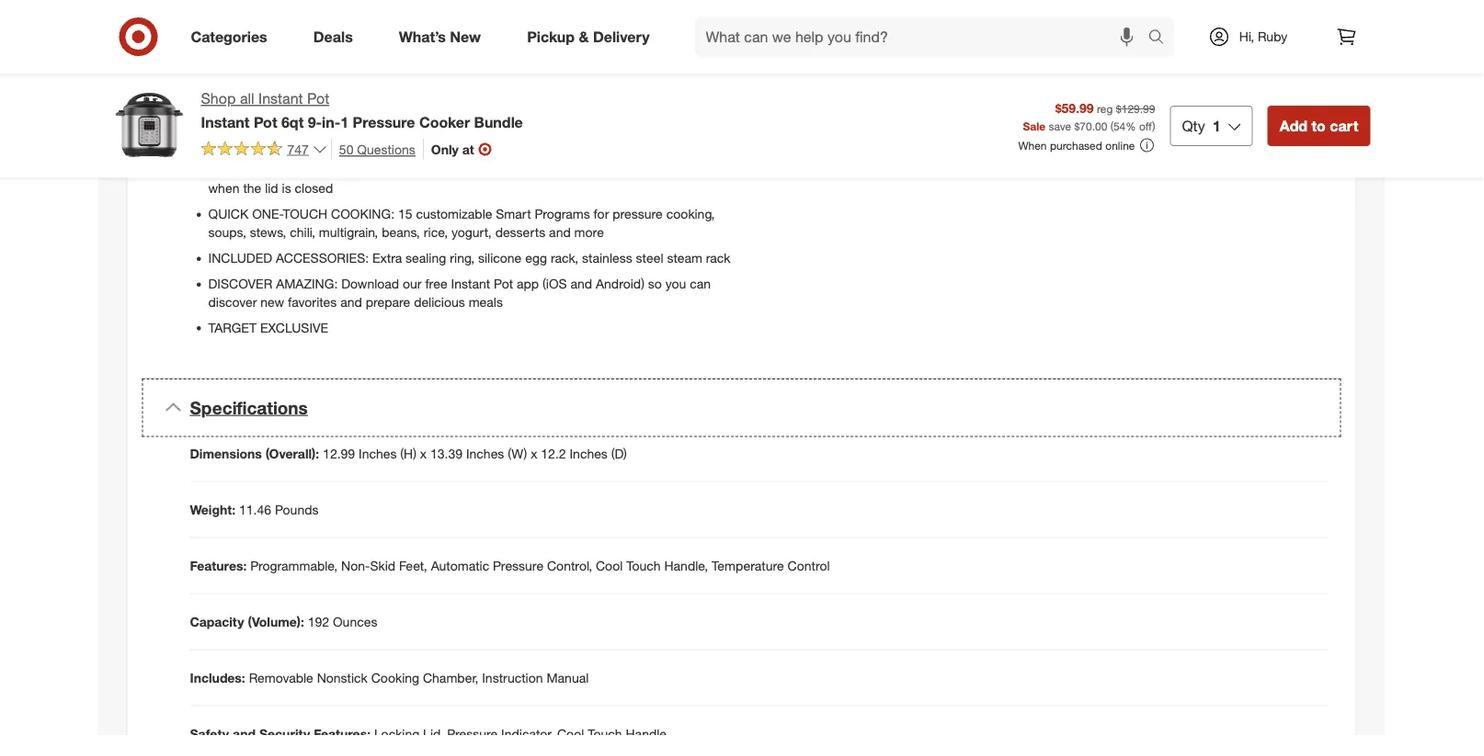 Task type: locate. For each thing, give the bounding box(es) containing it.
2 ovens. from the left
[[677, 118, 714, 134]]

cooker, inside 9-in-1 functionality: pressure cook, slow cook, rice cooker, yogurt maker, steamer, sauté pan, steamer, sterilizer and food warmer
[[531, 55, 573, 71]]

pot down "search"
[[1175, 48, 1194, 64]]

0 vertical spatial use
[[425, 99, 446, 115]]

deals
[[313, 28, 353, 46]]

1 horizontal spatial food
[[1284, 66, 1311, 82]]

save
[[1049, 119, 1072, 133]]

than inside improve stress-free steam release:  intuitive and simple, our improved easy- release steam switch makes releasing steam easier than ever, and it automatically resets when the lid is closed
[[507, 162, 532, 178]]

our inside improve stress-free steam release:  intuitive and simple, our improved easy- release steam switch makes releasing steam easier than ever, and it automatically resets when the lid is closed
[[586, 143, 604, 159]]

than left the ever,
[[507, 162, 532, 178]]

x right (w)
[[531, 446, 538, 462]]

pressure left 'control,'
[[493, 558, 544, 574]]

0 horizontal spatial 9-
[[208, 55, 221, 71]]

sauté up in
[[1017, 66, 1048, 82]]

when purchased online
[[1019, 138, 1136, 152]]

x
[[420, 446, 427, 462], [531, 446, 538, 462]]

0 vertical spatial 9-
[[208, 55, 221, 71]]

to right 'add'
[[1312, 117, 1326, 135]]

sauté up shop
[[208, 73, 240, 90]]

instant down included accessories: extra sealing ring, silicone egg rack, stainless steel steam rack
[[451, 276, 490, 292]]

0 horizontal spatial rice
[[506, 55, 528, 71]]

pan, up all
[[244, 73, 268, 90]]

15 up beans,
[[398, 206, 413, 222]]

steamer, up electric
[[658, 55, 707, 71]]

food
[[1284, 66, 1311, 82], [401, 73, 428, 90]]

and down programs
[[549, 224, 571, 240]]

0 horizontal spatial can
[[690, 276, 711, 292]]

2 horizontal spatial steamer,
[[1232, 66, 1281, 82]]

press
[[864, 103, 895, 119]]

prepare down the 'download'
[[366, 294, 411, 310]]

0 horizontal spatial discover
[[208, 294, 257, 310]]

x right (h)
[[420, 446, 427, 462]]

0 horizontal spatial inches
[[359, 446, 397, 462]]

amazing.
[[910, 140, 961, 156]]

1 horizontal spatial easy
[[1192, 103, 1219, 119]]

description
[[773, 21, 854, 39]]

0 vertical spatial in-
[[221, 55, 236, 71]]

you up the quick
[[1148, 84, 1169, 101]]

appliances
[[359, 99, 422, 115]]

categories link
[[175, 17, 290, 57]]

rice down convenient,
[[1080, 66, 1101, 82]]

to right come
[[1256, 121, 1268, 137]]

1 horizontal spatial yogurt
[[1150, 66, 1187, 82]]

the left lid
[[243, 180, 262, 196]]

egg
[[525, 250, 547, 266]]

2 x from the left
[[531, 446, 538, 462]]

15 inside the description easy to use, easy to clean, fast, versatile, and convenient, the instant® pot replaces 9 kitchen appliances: pressure cooker, slow cooker, sauté pan, rice cooker, yogurt maker, steamer, food warmer, sous vide and sterilizer. with 15 built-in smart programs, you can prepare your favorite dishes with the press of a button. redefine cooking and enjoy quick and easy meals anywhere, any time. the instant pot offers the quality, convenience and versatility you've come to expect from instant – discover amazing.
[[989, 84, 1003, 101]]

1 horizontal spatial slow
[[942, 66, 968, 82]]

0 horizontal spatial cook,
[[406, 55, 438, 71]]

1 horizontal spatial 1
[[341, 113, 349, 131]]

1 horizontal spatial steam
[[430, 162, 465, 178]]

instant inside "discover amazing: download our free instant pot app (ios and android) so you can discover new favorites and prepare delicious meals"
[[451, 276, 490, 292]]

0 horizontal spatial our
[[403, 276, 422, 292]]

)
[[1153, 119, 1156, 133]]

1 horizontal spatial use
[[478, 118, 499, 134]]

1 vertical spatial pressure
[[375, 118, 425, 134]]

2 horizontal spatial pressure
[[843, 66, 893, 82]]

9- inside shop all instant pot instant pot 6qt 9-in-1 pressure cooker bundle
[[308, 113, 322, 131]]

1 horizontal spatial pressure
[[613, 206, 663, 222]]

target exclusive
[[208, 320, 329, 336]]

0 vertical spatial can
[[1173, 84, 1194, 101]]

0 horizontal spatial 15
[[398, 206, 413, 222]]

pot down of
[[897, 121, 916, 137]]

0 horizontal spatial 1
[[236, 55, 243, 71]]

0 horizontal spatial food
[[401, 73, 428, 90]]

2 vertical spatial than
[[507, 162, 532, 178]]

instant up electric
[[317, 99, 356, 115]]

slow up warmer
[[441, 55, 467, 71]]

0 horizontal spatial in-
[[221, 55, 236, 71]]

and up appliances
[[376, 73, 398, 90]]

pressure inside quick one-touch cooking: 15 customizable smart programs for pressure cooking, soups, stews, chili, multigrain, beans, rice, yogurt, desserts and more
[[613, 206, 663, 222]]

inches left (h)
[[359, 446, 397, 462]]

steam down only
[[430, 162, 465, 178]]

reported]
[[271, 118, 324, 134]]

cook, down the what's
[[406, 55, 438, 71]]

9- right the '6qt'
[[308, 113, 322, 131]]

you right so in the top of the page
[[666, 276, 687, 292]]

steamer, up your
[[1232, 66, 1281, 82]]

1 vertical spatial 15
[[398, 206, 413, 222]]

1 horizontal spatial can
[[1173, 84, 1194, 101]]

0 horizontal spatial meals
[[469, 294, 503, 310]]

15 up redefine
[[989, 84, 1003, 101]]

rack,
[[551, 250, 579, 266]]

1 horizontal spatial 9-
[[308, 113, 322, 131]]

discover inside the description easy to use, easy to clean, fast, versatile, and convenient, the instant® pot replaces 9 kitchen appliances: pressure cooker, slow cooker, sauté pan, rice cooker, yogurt maker, steamer, food warmer, sous vide and sterilizer. with 15 built-in smart programs, you can prepare your favorite dishes with the press of a button. redefine cooking and enjoy quick and easy meals anywhere, any time. the instant pot offers the quality, convenience and versatility you've come to expect from instant – discover amazing.
[[857, 140, 906, 156]]

smart
[[1050, 84, 1083, 101]]

manual
[[547, 670, 589, 686]]

slow down fast,
[[942, 66, 968, 82]]

prepare down replaces
[[1197, 84, 1242, 101]]

and inside 9-in-1 functionality: pressure cook, slow cook, rice cooker, yogurt maker, steamer, sauté pan, steamer, sterilizer and food warmer
[[376, 73, 398, 90]]

pan,
[[1052, 66, 1076, 82], [244, 73, 268, 90]]

0 vertical spatial prepare
[[1197, 84, 1242, 101]]

1 horizontal spatial ovens.
[[677, 118, 714, 134]]

maker, inside 9-in-1 functionality: pressure cook, slow cook, rice cooker, yogurt maker, steamer, sauté pan, steamer, sterilizer and food warmer
[[617, 55, 655, 71]]

1 right qty
[[1213, 117, 1221, 135]]

the left instant® on the top right
[[1106, 48, 1125, 64]]

12.99
[[323, 446, 355, 462]]

instant down press
[[854, 121, 893, 137]]

discover down discover
[[208, 294, 257, 310]]

pot left "app"
[[494, 276, 513, 292]]

0 horizontal spatial sauté
[[208, 73, 240, 90]]

$59.99 reg $129.99 sale save $ 70.00 ( 54 % off )
[[1024, 100, 1156, 133]]

than up simple,
[[572, 118, 597, 134]]

discover right –
[[857, 140, 906, 156]]

pan, up smart
[[1052, 66, 1076, 82]]

1 horizontal spatial prepare
[[1197, 84, 1242, 101]]

2 vertical spatial pressure
[[613, 206, 663, 222]]

1 vertical spatial in-
[[322, 113, 341, 131]]

what's new link
[[383, 17, 504, 57]]

our left free
[[403, 276, 422, 292]]

skid
[[370, 558, 396, 574]]

sous
[[822, 84, 849, 101]]

cooker, down pickup
[[531, 55, 573, 71]]

maker, down replaces
[[1191, 66, 1228, 82]]

1 up 50 at the left
[[341, 113, 349, 131]]

1 horizontal spatial x
[[531, 446, 538, 462]]

can down rack at the left of the page
[[690, 276, 711, 292]]

[as
[[249, 118, 267, 134]]

meals right 'delicious'
[[469, 294, 503, 310]]

pan, inside 9-in-1 functionality: pressure cook, slow cook, rice cooker, yogurt maker, steamer, sauté pan, steamer, sterilizer and food warmer
[[244, 73, 268, 90]]

(volume):
[[248, 614, 304, 630]]

1 horizontal spatial meals
[[1223, 103, 1257, 119]]

2 vertical spatial pressure
[[493, 558, 544, 574]]

amazing:
[[276, 276, 338, 292]]

0 vertical spatial you
[[1148, 84, 1169, 101]]

steamer, down functionality:
[[272, 73, 321, 90]]

0 vertical spatial 15
[[989, 84, 1003, 101]]

than left traditional
[[583, 99, 608, 115]]

less right 60%
[[513, 99, 536, 115]]

0 horizontal spatial steam
[[254, 162, 289, 178]]

and up press
[[881, 84, 902, 101]]

pressure down appliances
[[375, 118, 425, 134]]

ovens.
[[208, 118, 245, 134], [677, 118, 714, 134]]

to up appliances:
[[804, 48, 816, 64]]

easy up you've
[[1192, 103, 1219, 119]]

inches left (w)
[[466, 446, 504, 462]]

1 vertical spatial energy
[[529, 118, 568, 134]]

the
[[1106, 48, 1125, 64], [842, 103, 860, 119], [956, 121, 974, 137], [243, 180, 262, 196]]

makes
[[333, 162, 371, 178]]

saving:
[[263, 99, 313, 115]]

cooking,
[[667, 206, 715, 222]]

0 horizontal spatial pan,
[[244, 73, 268, 90]]

and right (ios
[[571, 276, 593, 292]]

sauté inside the description easy to use, easy to clean, fast, versatile, and convenient, the instant® pot replaces 9 kitchen appliances: pressure cooker, slow cooker, sauté pan, rice cooker, yogurt maker, steamer, food warmer, sous vide and sterilizer. with 15 built-in smart programs, you can prepare your favorite dishes with the press of a button. redefine cooking and enjoy quick and easy meals anywhere, any time. the instant pot offers the quality, convenience and versatility you've come to expect from instant – discover amazing.
[[1017, 66, 1048, 82]]

instant down time.
[[803, 140, 842, 156]]

steam up lid
[[254, 162, 289, 178]]

and inside quick one-touch cooking: 15 customizable smart programs for pressure cooking, soups, stews, chili, multigrain, beans, rice, yogurt, desserts and more
[[549, 224, 571, 240]]

1 vertical spatial easy
[[1192, 103, 1219, 119]]

steam
[[254, 162, 289, 178], [430, 162, 465, 178], [667, 250, 703, 266]]

in- down categories
[[221, 55, 236, 71]]

1 horizontal spatial our
[[586, 143, 604, 159]]

yogurt inside the description easy to use, easy to clean, fast, versatile, and convenient, the instant® pot replaces 9 kitchen appliances: pressure cooker, slow cooker, sauté pan, rice cooker, yogurt maker, steamer, food warmer, sous vide and sterilizer. with 15 built-in smart programs, you can prepare your favorite dishes with the press of a button. redefine cooking and enjoy quick and easy meals anywhere, any time. the instant pot offers the quality, convenience and versatility you've come to expect from instant – discover amazing.
[[1150, 66, 1187, 82]]

easy right use,
[[846, 48, 873, 64]]

enjoy
[[1098, 103, 1129, 119]]

rice down pickup
[[506, 55, 528, 71]]

2 horizontal spatial 1
[[1213, 117, 1221, 135]]

use
[[425, 99, 446, 115], [478, 118, 499, 134]]

ovens. down electric
[[677, 118, 714, 134]]

use left up
[[425, 99, 446, 115]]

the down button.
[[956, 121, 974, 137]]

1 down categories
[[236, 55, 243, 71]]

9- down categories
[[208, 55, 221, 71]]

instruction
[[482, 670, 543, 686]]

0 horizontal spatial maker,
[[617, 55, 655, 71]]

add
[[1280, 117, 1308, 135]]

dimensions (overall): 12.99 inches (h) x 13.39 inches (w) x 12.2 inches (d)
[[190, 446, 627, 462]]

(
[[1111, 119, 1114, 133]]

specifications
[[190, 397, 308, 418]]

1 vertical spatial meals
[[469, 294, 503, 310]]

instant up the '6qt'
[[259, 90, 303, 108]]

0 horizontal spatial yogurt
[[576, 55, 613, 71]]

pressure inside 9-in-1 functionality: pressure cook, slow cook, rice cooker, yogurt maker, steamer, sauté pan, steamer, sterilizer and food warmer
[[352, 55, 402, 71]]

in- up free
[[322, 113, 341, 131]]

1 horizontal spatial in-
[[322, 113, 341, 131]]

you inside "discover amazing: download our free instant pot app (ios and android) so you can discover new favorites and prepare delicious meals"
[[666, 276, 687, 292]]

1 horizontal spatial rice
[[1080, 66, 1101, 82]]

it
[[591, 162, 598, 178]]

1 vertical spatial 9-
[[308, 113, 322, 131]]

15 inside quick one-touch cooking: 15 customizable smart programs for pressure cooking, soups, stews, chili, multigrain, beans, rice, yogurt, desserts and more
[[398, 206, 413, 222]]

dimensions
[[190, 446, 262, 462]]

favorite
[[1274, 84, 1317, 101]]

time.
[[797, 121, 825, 137]]

nonstick
[[317, 670, 368, 686]]

50 questions link
[[331, 139, 416, 160]]

0 vertical spatial discover
[[857, 140, 906, 156]]

cooker, down clean,
[[897, 66, 938, 82]]

0 horizontal spatial use
[[425, 99, 446, 115]]

1 horizontal spatial maker,
[[1191, 66, 1228, 82]]

all
[[240, 90, 254, 108]]

food up appliances
[[401, 73, 428, 90]]

rice inside the description easy to use, easy to clean, fast, versatile, and convenient, the instant® pot replaces 9 kitchen appliances: pressure cooker, slow cooker, sauté pan, rice cooker, yogurt maker, steamer, food warmer, sous vide and sterilizer. with 15 built-in smart programs, you can prepare your favorite dishes with the press of a button. redefine cooking and enjoy quick and easy meals anywhere, any time. the instant pot offers the quality, convenience and versatility you've come to expect from instant – discover amazing.
[[1080, 66, 1101, 82]]

inches left (d)
[[570, 446, 608, 462]]

pounds
[[275, 502, 319, 518]]

2 horizontal spatial inches
[[570, 446, 608, 462]]

0 vertical spatial pressure
[[352, 55, 402, 71]]

any
[[773, 121, 794, 137]]

0 vertical spatial our
[[586, 143, 604, 159]]

1 inside 9-in-1 functionality: pressure cook, slow cook, rice cooker, yogurt maker, steamer, sauté pan, steamer, sterilizer and food warmer
[[236, 55, 243, 71]]

cook, down new
[[471, 55, 503, 71]]

pressure up vide
[[843, 66, 893, 82]]

1 vertical spatial discover
[[208, 294, 257, 310]]

warmer,
[[773, 84, 818, 101]]

capacity (volume): 192 ounces
[[190, 614, 378, 630]]

1 horizontal spatial pan,
[[1052, 66, 1076, 82]]

1 vertical spatial prepare
[[366, 294, 411, 310]]

purchased
[[1050, 138, 1103, 152]]

1 horizontal spatial discover
[[857, 140, 906, 156]]

70.00
[[1080, 119, 1108, 133]]

our
[[586, 143, 604, 159], [403, 276, 422, 292]]

0 horizontal spatial easy
[[846, 48, 873, 64]]

use down 60%
[[478, 118, 499, 134]]

0 horizontal spatial prepare
[[366, 294, 411, 310]]

kitchen
[[1261, 48, 1303, 64]]

1 horizontal spatial inches
[[466, 446, 504, 462]]

meals up come
[[1223, 103, 1257, 119]]

can up qty
[[1173, 84, 1194, 101]]

yogurt down instant® on the top right
[[1150, 66, 1187, 82]]

pressure right for
[[613, 206, 663, 222]]

programmable,
[[250, 558, 338, 574]]

meals inside "discover amazing: download our free instant pot app (ios and android) so you can discover new favorites and prepare delicious meals"
[[469, 294, 503, 310]]

instant down shop
[[201, 113, 250, 131]]

and up you've
[[1167, 103, 1189, 119]]

pressure inside shop all instant pot instant pot 6qt 9-in-1 pressure cooker bundle
[[353, 113, 415, 131]]

improve
[[208, 143, 265, 159]]

rack
[[706, 250, 731, 266]]

1 cook, from the left
[[406, 55, 438, 71]]

less down 60%
[[502, 118, 525, 134]]

1 x from the left
[[420, 446, 427, 462]]

0 horizontal spatial you
[[666, 276, 687, 292]]

yogurt,
[[452, 224, 492, 240]]

steam left rack at the left of the page
[[667, 250, 703, 266]]

food up favorite
[[1284, 66, 1311, 82]]

accessories:
[[276, 250, 369, 266]]

removable
[[249, 670, 314, 686]]

dishes
[[773, 103, 811, 119]]

touch
[[283, 206, 328, 222]]

pressure up questions
[[353, 113, 415, 131]]

discover inside "discover amazing: download our free instant pot app (ios and android) so you can discover new favorites and prepare delicious meals"
[[208, 294, 257, 310]]

0 horizontal spatial slow
[[441, 55, 467, 71]]

0 horizontal spatial x
[[420, 446, 427, 462]]

pressure up sterilizer
[[352, 55, 402, 71]]

prepare inside "discover amazing: download our free instant pot app (ios and android) so you can discover new favorites and prepare delicious meals"
[[366, 294, 411, 310]]

feet,
[[399, 558, 428, 574]]

new
[[261, 294, 284, 310]]

0 vertical spatial meals
[[1223, 103, 1257, 119]]

sterilizer
[[324, 73, 372, 90]]

1 horizontal spatial cook,
[[471, 55, 503, 71]]

to right up
[[468, 99, 479, 115]]

maker, inside the description easy to use, easy to clean, fast, versatile, and convenient, the instant® pot replaces 9 kitchen appliances: pressure cooker, slow cooker, sauté pan, rice cooker, yogurt maker, steamer, food warmer, sous vide and sterilizer. with 15 built-in smart programs, you can prepare your favorite dishes with the press of a button. redefine cooking and enjoy quick and easy meals anywhere, any time. the instant pot offers the quality, convenience and versatility you've come to expect from instant – discover amazing.
[[1191, 66, 1228, 82]]

1 vertical spatial can
[[690, 276, 711, 292]]

1 horizontal spatial 15
[[989, 84, 1003, 101]]

1 inside shop all instant pot instant pot 6qt 9-in-1 pressure cooker bundle
[[341, 113, 349, 131]]

1 vertical spatial pressure
[[353, 113, 415, 131]]

0 horizontal spatial pressure
[[375, 118, 425, 134]]

0 horizontal spatial ovens.
[[208, 118, 245, 134]]

1 horizontal spatial you
[[1148, 84, 1169, 101]]

online
[[1106, 138, 1136, 152]]

1 vertical spatial our
[[403, 276, 422, 292]]

shop
[[201, 90, 236, 108]]

versatility
[[1123, 121, 1177, 137]]

maker, down delivery
[[617, 55, 655, 71]]

reg
[[1097, 102, 1114, 115]]

1 vertical spatial you
[[666, 276, 687, 292]]

1 inches from the left
[[359, 446, 397, 462]]

quality,
[[978, 121, 1017, 137]]

sauté inside 9-in-1 functionality: pressure cook, slow cook, rice cooker, yogurt maker, steamer, sauté pan, steamer, sterilizer and food warmer
[[208, 73, 240, 90]]

cook,
[[406, 55, 438, 71], [471, 55, 503, 71]]

yogurt down pickup & delivery
[[576, 55, 613, 71]]

0 vertical spatial pressure
[[843, 66, 893, 82]]

our up it
[[586, 143, 604, 159]]

yogurt inside 9-in-1 functionality: pressure cook, slow cook, rice cooker, yogurt maker, steamer, sauté pan, steamer, sterilizer and food warmer
[[576, 55, 613, 71]]

0 vertical spatial easy
[[846, 48, 873, 64]]

food inside 9-in-1 functionality: pressure cook, slow cook, rice cooker, yogurt maker, steamer, sauté pan, steamer, sterilizer and food warmer
[[401, 73, 428, 90]]

ovens. down energy
[[208, 118, 245, 134]]

convenient,
[[1036, 48, 1103, 64]]

steamer,
[[658, 55, 707, 71], [1232, 66, 1281, 82], [272, 73, 321, 90]]

and down the 'download'
[[341, 294, 362, 310]]

1 horizontal spatial sauté
[[1017, 66, 1048, 82]]

in-
[[221, 55, 236, 71], [322, 113, 341, 131]]



Task type: describe. For each thing, give the bounding box(es) containing it.
quick
[[208, 206, 249, 222]]

delivery
[[593, 28, 650, 46]]

steel
[[636, 250, 664, 266]]

clean,
[[891, 48, 925, 64]]

to left clean,
[[876, 48, 888, 64]]

1 vertical spatial less
[[502, 118, 525, 134]]

new
[[450, 28, 481, 46]]

one-
[[252, 206, 283, 222]]

fast,
[[929, 48, 953, 64]]

extra
[[373, 250, 402, 266]]

electric
[[672, 99, 714, 115]]

automatic
[[431, 558, 490, 574]]

1 horizontal spatial steamer,
[[658, 55, 707, 71]]

the up 'the'
[[842, 103, 860, 119]]

ring,
[[450, 250, 475, 266]]

ounces
[[333, 614, 378, 630]]

and up the ever,
[[516, 143, 538, 159]]

beans,
[[382, 224, 420, 240]]

when
[[208, 180, 240, 196]]

0 vertical spatial less
[[513, 99, 536, 115]]

weight: 11.46 pounds
[[190, 502, 319, 518]]

discover amazing: download our free instant pot app (ios and android) so you can discover new favorites and prepare delicious meals
[[208, 276, 711, 310]]

0 horizontal spatial steamer,
[[272, 73, 321, 90]]

of
[[899, 103, 910, 119]]

50 questions
[[339, 141, 416, 157]]

delicious
[[414, 294, 465, 310]]

&
[[579, 28, 589, 46]]

(h)
[[400, 446, 417, 462]]

cooker, down versatile,
[[971, 66, 1013, 82]]

included accessories: extra sealing ring, silicone egg rack, stainless steel steam rack
[[208, 250, 731, 266]]

can inside the description easy to use, easy to clean, fast, versatile, and convenient, the instant® pot replaces 9 kitchen appliances: pressure cooker, slow cooker, sauté pan, rice cooker, yogurt maker, steamer, food warmer, sous vide and sterilizer. with 15 built-in smart programs, you can prepare your favorite dishes with the press of a button. redefine cooking and enjoy quick and easy meals anywhere, any time. the instant pot offers the quality, convenience and versatility you've come to expect from instant – discover amazing.
[[1173, 84, 1194, 101]]

vide
[[853, 84, 877, 101]]

pot left the '6qt'
[[254, 113, 277, 131]]

ruby
[[1258, 29, 1288, 45]]

pressure inside energy saving: instant appliances use up to 60% less energy than traditional electric ovens. [as reported] electric pressure cookers use less energy than conventional ovens.
[[375, 118, 425, 134]]

sale
[[1024, 119, 1046, 133]]

pickup
[[527, 28, 575, 46]]

redefine
[[968, 103, 1020, 119]]

easier
[[469, 162, 504, 178]]

steamer, inside the description easy to use, easy to clean, fast, versatile, and convenient, the instant® pot replaces 9 kitchen appliances: pressure cooker, slow cooker, sauté pan, rice cooker, yogurt maker, steamer, food warmer, sous vide and sterilizer. with 15 built-in smart programs, you can prepare your favorite dishes with the press of a button. redefine cooking and enjoy quick and easy meals anywhere, any time. the instant pot offers the quality, convenience and versatility you've come to expect from instant – discover amazing.
[[1232, 66, 1281, 82]]

multigrain,
[[319, 224, 378, 240]]

energy saving: instant appliances use up to 60% less energy than traditional electric ovens. [as reported] electric pressure cookers use less energy than conventional ovens.
[[208, 99, 714, 134]]

slow inside the description easy to use, easy to clean, fast, versatile, and convenient, the instant® pot replaces 9 kitchen appliances: pressure cooker, slow cooker, sauté pan, rice cooker, yogurt maker, steamer, food warmer, sous vide and sterilizer. with 15 built-in smart programs, you can prepare your favorite dishes with the press of a button. redefine cooking and enjoy quick and easy meals anywhere, any time. the instant pot offers the quality, convenience and versatility you've come to expect from instant – discover amazing.
[[942, 66, 968, 82]]

pot inside "discover amazing: download our free instant pot app (ios and android) so you can discover new favorites and prepare delicious meals"
[[494, 276, 513, 292]]

functionality:
[[246, 55, 348, 71]]

replaces
[[1198, 48, 1247, 64]]

to inside energy saving: instant appliances use up to 60% less energy than traditional electric ovens. [as reported] electric pressure cookers use less energy than conventional ovens.
[[468, 99, 479, 115]]

slow inside 9-in-1 functionality: pressure cook, slow cook, rice cooker, yogurt maker, steamer, sauté pan, steamer, sterilizer and food warmer
[[441, 55, 467, 71]]

steam
[[358, 143, 401, 159]]

resets
[[682, 162, 717, 178]]

silicone
[[478, 250, 522, 266]]

54
[[1114, 119, 1126, 133]]

switch
[[293, 162, 329, 178]]

hi,
[[1240, 29, 1255, 45]]

instant inside energy saving: instant appliances use up to 60% less energy than traditional electric ovens. [as reported] electric pressure cookers use less energy than conventional ovens.
[[317, 99, 356, 115]]

cooker
[[419, 113, 470, 131]]

2 inches from the left
[[466, 446, 504, 462]]

electric
[[328, 118, 371, 134]]

3 inches from the left
[[570, 446, 608, 462]]

improve stress-free steam release:  intuitive and simple, our improved easy- release steam switch makes releasing steam easier than ever, and it automatically resets when the lid is closed
[[208, 143, 717, 196]]

What can we help you find? suggestions appear below search field
[[695, 17, 1153, 57]]

cooking
[[371, 670, 420, 686]]

you've
[[1181, 121, 1217, 137]]

meals inside the description easy to use, easy to clean, fast, versatile, and convenient, the instant® pot replaces 9 kitchen appliances: pressure cooker, slow cooker, sauté pan, rice cooker, yogurt maker, steamer, food warmer, sous vide and sterilizer. with 15 built-in smart programs, you can prepare your favorite dishes with the press of a button. redefine cooking and enjoy quick and easy meals anywhere, any time. the instant pot offers the quality, convenience and versatility you've come to expect from instant – discover amazing.
[[1223, 103, 1257, 119]]

shop all instant pot instant pot 6qt 9-in-1 pressure cooker bundle
[[201, 90, 523, 131]]

13.39
[[431, 446, 463, 462]]

convenience
[[1021, 121, 1094, 137]]

in- inside shop all instant pot instant pot 6qt 9-in-1 pressure cooker bundle
[[322, 113, 341, 131]]

includes: removable nonstick cooking chamber, instruction manual
[[190, 670, 589, 686]]

free
[[425, 276, 448, 292]]

and left reg
[[1073, 103, 1094, 119]]

the inside improve stress-free steam release:  intuitive and simple, our improved easy- release steam switch makes releasing steam easier than ever, and it automatically resets when the lid is closed
[[243, 180, 262, 196]]

improved
[[608, 143, 662, 159]]

weight:
[[190, 502, 236, 518]]

cooking:
[[331, 206, 395, 222]]

stress-
[[269, 143, 322, 159]]

0 vertical spatial than
[[583, 99, 608, 115]]

sealing
[[406, 250, 446, 266]]

what's
[[399, 28, 446, 46]]

(overall):
[[266, 446, 319, 462]]

cooker, up programs,
[[1105, 66, 1146, 82]]

button.
[[924, 103, 965, 119]]

9- inside 9-in-1 functionality: pressure cook, slow cook, rice cooker, yogurt maker, steamer, sauté pan, steamer, sterilizer and food warmer
[[208, 55, 221, 71]]

quick
[[1132, 103, 1164, 119]]

search
[[1140, 30, 1185, 47]]

release
[[208, 162, 250, 178]]

2 horizontal spatial steam
[[667, 250, 703, 266]]

to inside "button"
[[1312, 117, 1326, 135]]

pressure inside the description easy to use, easy to clean, fast, versatile, and convenient, the instant® pot replaces 9 kitchen appliances: pressure cooker, slow cooker, sauté pan, rice cooker, yogurt maker, steamer, food warmer, sous vide and sterilizer. with 15 built-in smart programs, you can prepare your favorite dishes with the press of a button. redefine cooking and enjoy quick and easy meals anywhere, any time. the instant pot offers the quality, convenience and versatility you've come to expect from instant – discover amazing.
[[843, 66, 893, 82]]

warmer
[[431, 73, 474, 90]]

with
[[960, 84, 985, 101]]

the
[[829, 121, 850, 137]]

food inside the description easy to use, easy to clean, fast, versatile, and convenient, the instant® pot replaces 9 kitchen appliances: pressure cooker, slow cooker, sauté pan, rice cooker, yogurt maker, steamer, food warmer, sous vide and sterilizer. with 15 built-in smart programs, you can prepare your favorite dishes with the press of a button. redefine cooking and enjoy quick and easy meals anywhere, any time. the instant pot offers the quality, convenience and versatility you've come to expect from instant – discover amazing.
[[1284, 66, 1311, 82]]

rice inside 9-in-1 functionality: pressure cook, slow cook, rice cooker, yogurt maker, steamer, sauté pan, steamer, sterilizer and food warmer
[[506, 55, 528, 71]]

energy
[[208, 99, 260, 115]]

handle,
[[665, 558, 709, 574]]

from
[[773, 140, 800, 156]]

programs
[[535, 206, 590, 222]]

add to cart
[[1280, 117, 1359, 135]]

and up "built-"
[[1011, 48, 1033, 64]]

pan, inside the description easy to use, easy to clean, fast, versatile, and convenient, the instant® pot replaces 9 kitchen appliances: pressure cooker, slow cooker, sauté pan, rice cooker, yogurt maker, steamer, food warmer, sous vide and sterilizer. with 15 built-in smart programs, you can prepare your favorite dishes with the press of a button. redefine cooking and enjoy quick and easy meals anywhere, any time. the instant pot offers the quality, convenience and versatility you've come to expect from instant – discover amazing.
[[1052, 66, 1076, 82]]

deals link
[[298, 17, 376, 57]]

can inside "discover amazing: download our free instant pot app (ios and android) so you can discover new favorites and prepare delicious meals"
[[690, 276, 711, 292]]

customizable
[[416, 206, 493, 222]]

you inside the description easy to use, easy to clean, fast, versatile, and convenient, the instant® pot replaces 9 kitchen appliances: pressure cooker, slow cooker, sauté pan, rice cooker, yogurt maker, steamer, food warmer, sous vide and sterilizer. with 15 built-in smart programs, you can prepare your favorite dishes with the press of a button. redefine cooking and enjoy quick and easy meals anywhere, any time. the instant pot offers the quality, convenience and versatility you've come to expect from instant – discover amazing.
[[1148, 84, 1169, 101]]

traditional
[[611, 99, 668, 115]]

1 ovens. from the left
[[208, 118, 245, 134]]

soups,
[[208, 224, 246, 240]]

and left it
[[566, 162, 588, 178]]

0 vertical spatial energy
[[539, 99, 579, 115]]

$59.99
[[1056, 100, 1094, 116]]

2 cook, from the left
[[471, 55, 503, 71]]

non-
[[341, 558, 370, 574]]

our inside "discover amazing: download our free instant pot app (ios and android) so you can discover new favorites and prepare delicious meals"
[[403, 276, 422, 292]]

192
[[308, 614, 329, 630]]

easy-
[[665, 143, 697, 159]]

image of instant pot 6qt 9-in-1 pressure cooker bundle image
[[113, 88, 186, 162]]

and down enjoy
[[1097, 121, 1119, 137]]

your
[[1246, 84, 1271, 101]]

pot up reported]
[[307, 90, 330, 108]]

is
[[282, 180, 291, 196]]

1 vertical spatial use
[[478, 118, 499, 134]]

1 vertical spatial than
[[572, 118, 597, 134]]

automatically
[[602, 162, 678, 178]]

in- inside 9-in-1 functionality: pressure cook, slow cook, rice cooker, yogurt maker, steamer, sauté pan, steamer, sterilizer and food warmer
[[221, 55, 236, 71]]

prepare inside the description easy to use, easy to clean, fast, versatile, and convenient, the instant® pot replaces 9 kitchen appliances: pressure cooker, slow cooker, sauté pan, rice cooker, yogurt maker, steamer, food warmer, sous vide and sterilizer. with 15 built-in smart programs, you can prepare your favorite dishes with the press of a button. redefine cooking and enjoy quick and easy meals anywhere, any time. the instant pot offers the quality, convenience and versatility you've come to expect from instant – discover amazing.
[[1197, 84, 1242, 101]]

simple,
[[541, 143, 582, 159]]

favorites
[[288, 294, 337, 310]]



Task type: vqa. For each thing, say whether or not it's contained in the screenshot.
cooking,
yes



